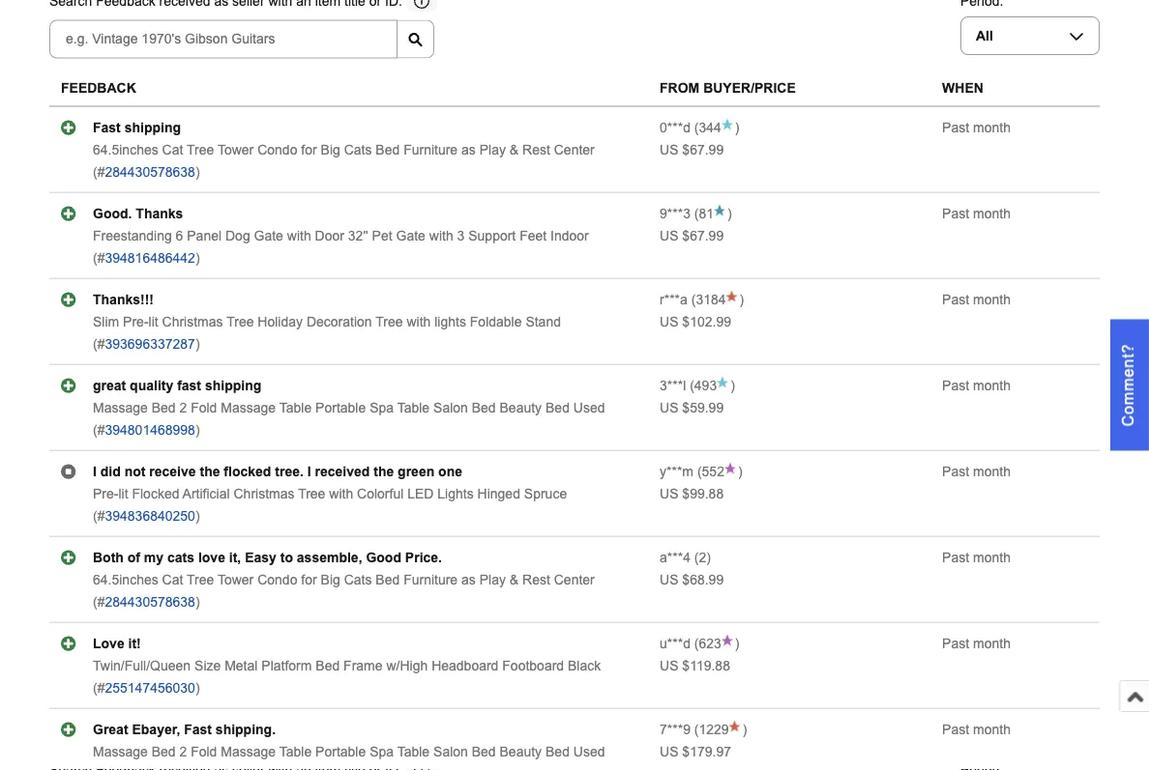 Task type: vqa. For each thing, say whether or not it's contained in the screenshot.
394836840250
yes



Task type: describe. For each thing, give the bounding box(es) containing it.
beauty for us $179.97
[[500, 745, 542, 760]]

3
[[457, 228, 465, 243]]

of
[[127, 551, 140, 566]]

cats for both of my cats love it, easy to assemble, good price.
[[344, 573, 372, 588]]

beauty for us $59.99
[[500, 401, 542, 416]]

us $102.99
[[660, 315, 731, 330]]

table up the tree.
[[279, 401, 312, 416]]

( for 344
[[694, 120, 699, 135]]

) inside a***4 ( 2 ) us $68.99
[[706, 551, 711, 566]]

table up green
[[397, 401, 430, 416]]

64.5inches cat tree tower condo for big cats bed furniture as play & rest center (# for both of my cats love it, easy to assemble, good price.
[[93, 573, 595, 610]]

us $67.99 for 9***3
[[660, 228, 724, 243]]

both of my cats love it, easy to assemble, good price.
[[93, 551, 442, 566]]

394801468998
[[105, 423, 195, 438]]

i did not receive the flocked tree. i received the green one
[[93, 464, 462, 479]]

spa for shipping
[[370, 401, 394, 416]]

rest for us $68.99
[[522, 573, 550, 588]]

month for ( 493
[[973, 378, 1011, 393]]

( for 81
[[694, 206, 699, 221]]

( 623
[[691, 637, 721, 652]]

shipping.
[[216, 723, 276, 738]]

( for 552
[[697, 464, 702, 479]]

month for ( 552
[[973, 464, 1011, 479]]

christmas inside pre-lit flocked artificial christmas tree with colorful led lights hinged spruce (#
[[234, 487, 295, 502]]

one
[[438, 464, 462, 479]]

r***a
[[660, 292, 688, 307]]

( 81
[[691, 206, 714, 221]]

buyer/price
[[703, 81, 796, 96]]

344
[[699, 120, 721, 135]]

past month element for 552
[[942, 464, 1011, 479]]

big for both of my cats love it, easy to assemble, good price.
[[321, 573, 340, 588]]

6
[[176, 228, 183, 243]]

month for ( 344
[[973, 120, 1011, 135]]

good
[[366, 551, 401, 566]]

select the feedback time period you want to see element
[[961, 0, 1003, 8]]

love it!
[[93, 637, 141, 652]]

receive
[[149, 464, 196, 479]]

from buyer/price element
[[660, 81, 796, 96]]

with left door
[[287, 228, 311, 243]]

tree up panel
[[187, 142, 214, 157]]

past month for 81
[[942, 206, 1011, 221]]

cats
[[167, 551, 194, 566]]

black
[[568, 659, 601, 674]]

indoor
[[550, 228, 589, 243]]

when
[[942, 81, 984, 96]]

2 for shipping.
[[179, 745, 187, 760]]

past month for 623
[[942, 637, 1011, 652]]

1 horizontal spatial shipping
[[205, 378, 261, 393]]

platform
[[261, 659, 312, 674]]

decoration
[[307, 315, 372, 330]]

headboard
[[432, 659, 499, 674]]

bed down the headboard
[[472, 745, 496, 760]]

(# inside pre-lit flocked artificial christmas tree with colorful led lights hinged spruce (#
[[93, 509, 105, 524]]

feet
[[520, 228, 547, 243]]

big for fast shipping
[[321, 142, 340, 157]]

for for both of my cats love it, easy to assemble, good price.
[[301, 573, 317, 588]]

9***3
[[660, 206, 691, 221]]

feedback left by buyer. element for 2
[[660, 551, 691, 566]]

twin/full/queen size metal platform bed frame w/high headboard footboard black (#
[[93, 659, 601, 696]]

past for ( 552
[[942, 464, 969, 479]]

7***9
[[660, 723, 691, 738]]

all button
[[961, 17, 1100, 55]]

colorful
[[357, 487, 404, 502]]

past for ( 623
[[942, 637, 969, 652]]

christmas inside slim pre-lit christmas tree holiday decoration tree with lights foldable stand (#
[[162, 315, 223, 330]]

feedback
[[61, 81, 136, 96]]

past month for 493
[[942, 378, 1011, 393]]

( 1229
[[691, 723, 729, 738]]

salon for great quality fast shipping
[[433, 401, 468, 416]]

assemble,
[[297, 551, 362, 566]]

$68.99
[[682, 573, 724, 588]]

price.
[[405, 551, 442, 566]]

past for ( 3184
[[942, 292, 969, 307]]

month for ( 3184
[[973, 292, 1011, 307]]

8 (# from the top
[[93, 767, 105, 771]]

284430578638 ) for of
[[105, 595, 200, 610]]

love
[[198, 551, 225, 566]]

) down fast
[[195, 423, 200, 438]]

past for ( 344
[[942, 120, 969, 135]]

tree down love
[[187, 573, 214, 588]]

1 i from the left
[[93, 464, 97, 479]]

6 month from the top
[[973, 551, 1011, 566]]

) right 623
[[735, 637, 740, 652]]

y***m
[[660, 464, 694, 479]]

condo for of
[[257, 573, 297, 588]]

bed down footboard
[[546, 745, 570, 760]]

32''
[[348, 228, 368, 243]]

did
[[100, 464, 121, 479]]

255147456030
[[105, 681, 195, 696]]

foldable
[[470, 315, 522, 330]]

past month for 344
[[942, 120, 1011, 135]]

81
[[699, 206, 714, 221]]

holiday
[[258, 315, 303, 330]]

with inside slim pre-lit christmas tree holiday decoration tree with lights foldable stand (#
[[407, 315, 431, 330]]

love
[[93, 637, 124, 652]]

284430578638 link for shipping
[[105, 165, 195, 180]]

bed up 394801468998 )
[[152, 401, 176, 416]]

us $99.88
[[660, 487, 724, 502]]

month for ( 1229
[[973, 723, 1011, 738]]

fast shipping
[[93, 120, 181, 135]]

as for us $67.99
[[461, 142, 476, 157]]

6 past from the top
[[942, 551, 969, 566]]

lit inside slim pre-lit christmas tree holiday decoration tree with lights foldable stand (#
[[149, 315, 158, 330]]

bed inside twin/full/queen size metal platform bed frame w/high headboard footboard black (#
[[316, 659, 340, 674]]

lit inside pre-lit flocked artificial christmas tree with colorful led lights hinged spruce (#
[[118, 487, 128, 502]]

us $179.97
[[660, 745, 731, 760]]

) down size
[[195, 681, 200, 696]]

tower for shipping
[[218, 142, 254, 157]]

tree left holiday
[[227, 315, 254, 330]]

metal
[[225, 659, 258, 674]]

255147456030 )
[[105, 681, 200, 696]]

394816486442 link
[[105, 251, 195, 266]]

) right 81
[[727, 206, 732, 221]]

massage bed 2 fold massage table portable spa table salon bed beauty bed used (# for great ebayer, fast shipping.
[[93, 745, 605, 771]]

2 the from the left
[[374, 464, 394, 479]]

door
[[315, 228, 344, 243]]

thanks!!!
[[93, 292, 154, 307]]

my
[[144, 551, 164, 566]]

table down w/high
[[397, 745, 430, 760]]

bed up spruce
[[546, 401, 570, 416]]

$119.88
[[682, 659, 730, 674]]

$67.99 for 344
[[682, 142, 724, 157]]

from buyer/price
[[660, 81, 796, 96]]

3***l
[[660, 378, 686, 393]]

bed up pet
[[376, 142, 400, 157]]

tower for of
[[218, 573, 254, 588]]

easy
[[245, 551, 276, 566]]

fold for fast
[[191, 401, 217, 416]]

furniture for fast shipping
[[403, 142, 458, 157]]

( 3184
[[688, 292, 726, 307]]

) right "493"
[[730, 378, 735, 393]]

us for 9***3
[[660, 228, 679, 243]]

( 552
[[694, 464, 724, 479]]

u***d
[[660, 637, 691, 652]]

284430578638 for of
[[105, 595, 195, 610]]

feedback left by buyer. element for 623
[[660, 637, 691, 652]]

both
[[93, 551, 124, 566]]

394816486442 )
[[105, 251, 200, 266]]

twin/full/queen
[[93, 659, 191, 674]]

( for 3184
[[691, 292, 696, 307]]

( 493
[[686, 378, 717, 393]]

past for ( 81
[[942, 206, 969, 221]]

great
[[93, 378, 126, 393]]

table down platform
[[279, 745, 312, 760]]

e.g. Vintage 1970's Gibson Guitars text field
[[49, 20, 398, 59]]

spruce
[[524, 487, 567, 502]]

2 i from the left
[[307, 464, 311, 479]]

284430578638 for shipping
[[105, 165, 195, 180]]

) right 344
[[735, 120, 740, 135]]

month for ( 623
[[973, 637, 1011, 652]]

freestanding
[[93, 228, 172, 243]]

tree inside pre-lit flocked artificial christmas tree with colorful led lights hinged spruce (#
[[298, 487, 325, 502]]

feedback left by buyer. element for 493
[[660, 378, 686, 393]]

) right 1229
[[743, 723, 747, 738]]

$179.97
[[682, 745, 731, 760]]

2 for shipping
[[179, 401, 187, 416]]

pet
[[372, 228, 392, 243]]

lights
[[435, 315, 466, 330]]

bed down ebayer,
[[152, 745, 176, 760]]

394836840250
[[105, 509, 195, 524]]

us $119.88
[[660, 659, 730, 674]]

& for us $68.99
[[510, 573, 519, 588]]

$67.99 for 81
[[682, 228, 724, 243]]

1 (# from the top
[[93, 165, 105, 180]]

394801468998 )
[[105, 423, 200, 438]]

6 (# from the top
[[93, 595, 105, 610]]

) right 3184
[[740, 292, 744, 307]]



Task type: locate. For each thing, give the bounding box(es) containing it.
center up black
[[554, 573, 595, 588]]

rest for us $67.99
[[522, 142, 550, 157]]

feedback left by buyer. element containing 0***d
[[660, 120, 691, 135]]

1 vertical spatial massage bed 2 fold massage table portable spa table salon bed beauty bed used (#
[[93, 745, 605, 771]]

1 vertical spatial portable
[[315, 745, 366, 760]]

6 past month element from the top
[[942, 551, 1011, 566]]

condo for shipping
[[257, 142, 297, 157]]

255147456030 link
[[105, 681, 195, 696]]

1 massage bed 2 fold massage table portable spa table salon bed beauty bed used (# from the top
[[93, 401, 605, 438]]

us for r***a
[[660, 315, 679, 330]]

7 past month from the top
[[942, 637, 1011, 652]]

7 (# from the top
[[93, 681, 105, 696]]

(
[[694, 120, 699, 135], [694, 206, 699, 221], [691, 292, 696, 307], [690, 378, 694, 393], [697, 464, 702, 479], [694, 551, 699, 566], [694, 637, 699, 652], [694, 723, 699, 738]]

with inside pre-lit flocked artificial christmas tree with colorful led lights hinged spruce (#
[[329, 487, 353, 502]]

us down 3***l
[[660, 401, 679, 416]]

$99.88
[[682, 487, 724, 502]]

us $67.99
[[660, 142, 724, 157], [660, 228, 724, 243]]

1 vertical spatial 284430578638 link
[[105, 595, 195, 610]]

great quality fast shipping
[[93, 378, 261, 393]]

furniture down price.
[[403, 573, 458, 588]]

0 vertical spatial as
[[461, 142, 476, 157]]

1 64.5inches from the top
[[93, 142, 158, 157]]

5 us from the top
[[660, 487, 679, 502]]

2 spa from the top
[[370, 745, 394, 760]]

0 vertical spatial furniture
[[403, 142, 458, 157]]

feedback left by buyer. element containing 7***9
[[660, 723, 691, 738]]

for for fast shipping
[[301, 142, 317, 157]]

tree down the tree.
[[298, 487, 325, 502]]

1 tower from the top
[[218, 142, 254, 157]]

0 horizontal spatial pre-
[[93, 487, 118, 502]]

5 (# from the top
[[93, 509, 105, 524]]

portable up the received
[[315, 401, 366, 416]]

bed left frame
[[316, 659, 340, 674]]

2 284430578638 link from the top
[[105, 595, 195, 610]]

( inside a***4 ( 2 ) us $68.99
[[694, 551, 699, 566]]

love it! element
[[93, 637, 141, 652]]

3 past month from the top
[[942, 292, 1011, 307]]

center for us $68.99
[[554, 573, 595, 588]]

2 284430578638 from the top
[[105, 595, 195, 610]]

portable for great quality fast shipping
[[315, 401, 366, 416]]

0 vertical spatial big
[[321, 142, 340, 157]]

( right 0***d
[[694, 120, 699, 135]]

0 vertical spatial christmas
[[162, 315, 223, 330]]

2 massage bed 2 fold massage table portable spa table salon bed beauty bed used (# from the top
[[93, 745, 605, 771]]

1 vertical spatial rest
[[522, 573, 550, 588]]

0 vertical spatial fast
[[93, 120, 121, 135]]

2 down great ebayer, fast shipping. "element"
[[179, 745, 187, 760]]

i
[[93, 464, 97, 479], [307, 464, 311, 479]]

for down assemble,
[[301, 573, 317, 588]]

64.5inches down of
[[93, 573, 158, 588]]

2 (# from the top
[[93, 251, 105, 266]]

center up indoor
[[554, 142, 595, 157]]

us $67.99 for 0***d
[[660, 142, 724, 157]]

4 past month element from the top
[[942, 378, 1011, 393]]

hinged
[[477, 487, 520, 502]]

gate right pet
[[396, 228, 425, 243]]

2 gate from the left
[[396, 228, 425, 243]]

pre- inside slim pre-lit christmas tree holiday decoration tree with lights foldable stand (#
[[123, 315, 149, 330]]

lit
[[149, 315, 158, 330], [118, 487, 128, 502]]

salon up one
[[433, 401, 468, 416]]

0 vertical spatial tower
[[218, 142, 254, 157]]

play for us $67.99
[[480, 142, 506, 157]]

play up support
[[480, 142, 506, 157]]

0 vertical spatial salon
[[433, 401, 468, 416]]

0 horizontal spatial gate
[[254, 228, 283, 243]]

feedback left by buyer. element left 344
[[660, 120, 691, 135]]

ebayer,
[[132, 723, 180, 738]]

284430578638
[[105, 165, 195, 180], [105, 595, 195, 610]]

us inside a***4 ( 2 ) us $68.99
[[660, 573, 679, 588]]

a***4 ( 2 ) us $68.99
[[660, 551, 724, 588]]

) up $68.99
[[706, 551, 711, 566]]

1 vertical spatial used
[[573, 745, 605, 760]]

good. thanks
[[93, 206, 183, 221]]

(# inside slim pre-lit christmas tree holiday decoration tree with lights foldable stand (#
[[93, 337, 105, 352]]

led
[[407, 487, 434, 502]]

cats down the good
[[344, 573, 372, 588]]

( up the $99.88
[[697, 464, 702, 479]]

feedback left by buyer. element for 3184
[[660, 292, 688, 307]]

2 past month element from the top
[[942, 206, 1011, 221]]

us for u***d
[[660, 659, 679, 674]]

64.5inches cat tree tower condo for big cats bed furniture as play & rest center (# for fast shipping
[[93, 142, 595, 180]]

0 vertical spatial massage bed 2 fold massage table portable spa table salon bed beauty bed used (#
[[93, 401, 605, 438]]

used for us $179.97
[[573, 745, 605, 760]]

8 feedback left by buyer. element from the top
[[660, 723, 691, 738]]

1 horizontal spatial fast
[[184, 723, 212, 738]]

2 play from the top
[[480, 573, 506, 588]]

feedback left by buyer. element left 81
[[660, 206, 691, 221]]

(# up love
[[93, 595, 105, 610]]

2 us $67.99 from the top
[[660, 228, 724, 243]]

394816486442
[[105, 251, 195, 266]]

1 big from the top
[[321, 142, 340, 157]]

us for y***m
[[660, 487, 679, 502]]

not
[[124, 464, 146, 479]]

1 vertical spatial christmas
[[234, 487, 295, 502]]

1 horizontal spatial the
[[374, 464, 394, 479]]

1 vertical spatial cats
[[344, 573, 372, 588]]

us down 9***3
[[660, 228, 679, 243]]

0 vertical spatial portable
[[315, 401, 366, 416]]

4 feedback left by buyer. element from the top
[[660, 378, 686, 393]]

1 past month element from the top
[[942, 120, 1011, 135]]

2 up $68.99
[[699, 551, 706, 566]]

freestanding 6 panel dog gate with door 32'' pet gate with 3 support feet indoor (#
[[93, 228, 589, 266]]

thanks!!! element
[[93, 292, 154, 307]]

1 vertical spatial 64.5inches
[[93, 573, 158, 588]]

( right 3***l
[[690, 378, 694, 393]]

1 vertical spatial &
[[510, 573, 519, 588]]

284430578638 up it!
[[105, 595, 195, 610]]

284430578638 link for of
[[105, 595, 195, 610]]

(# inside twin/full/queen size metal platform bed frame w/high headboard footboard black (#
[[93, 681, 105, 696]]

3 past month element from the top
[[942, 292, 1011, 307]]

2 past month from the top
[[942, 206, 1011, 221]]

us for 7***9
[[660, 745, 679, 760]]

284430578638 link
[[105, 165, 195, 180], [105, 595, 195, 610]]

64.5inches cat tree tower condo for big cats bed furniture as play & rest center (# down assemble,
[[93, 573, 595, 610]]

2 tower from the top
[[218, 573, 254, 588]]

3 month from the top
[[973, 292, 1011, 307]]

with left 3
[[429, 228, 453, 243]]

1 vertical spatial for
[[301, 573, 317, 588]]

2 inside a***4 ( 2 ) us $68.99
[[699, 551, 706, 566]]

fold down great ebayer, fast shipping. "element"
[[191, 745, 217, 760]]

2 & from the top
[[510, 573, 519, 588]]

1 vertical spatial us $67.99
[[660, 228, 724, 243]]

past month element for 623
[[942, 637, 1011, 652]]

as for us $68.99
[[461, 573, 476, 588]]

fast right ebayer,
[[184, 723, 212, 738]]

2 vertical spatial 2
[[179, 745, 187, 760]]

0 vertical spatial us $67.99
[[660, 142, 724, 157]]

past for ( 493
[[942, 378, 969, 393]]

it!
[[128, 637, 141, 652]]

a***4
[[660, 551, 691, 566]]

284430578638 ) up thanks
[[105, 165, 200, 180]]

spa up the received
[[370, 401, 394, 416]]

cats for fast shipping
[[344, 142, 372, 157]]

past for ( 1229
[[942, 723, 969, 738]]

0 horizontal spatial i
[[93, 464, 97, 479]]

1 64.5inches cat tree tower condo for big cats bed furniture as play & rest center (# from the top
[[93, 142, 595, 180]]

portable down twin/full/queen size metal platform bed frame w/high headboard footboard black (#
[[315, 745, 366, 760]]

) up fast
[[195, 337, 200, 352]]

3 (# from the top
[[93, 337, 105, 352]]

0 vertical spatial for
[[301, 142, 317, 157]]

spa for shipping.
[[370, 745, 394, 760]]

( 344
[[691, 120, 721, 135]]

1229
[[699, 723, 729, 738]]

pre- inside pre-lit flocked artificial christmas tree with colorful led lights hinged spruce (#
[[93, 487, 118, 502]]

2 as from the top
[[461, 573, 476, 588]]

1 horizontal spatial i
[[307, 464, 311, 479]]

both of my cats love it, easy to assemble, good price. element
[[93, 551, 442, 566]]

7 past from the top
[[942, 637, 969, 652]]

2 salon from the top
[[433, 745, 468, 760]]

slim
[[93, 315, 119, 330]]

1 us $67.99 from the top
[[660, 142, 724, 157]]

massage bed 2 fold massage table portable spa table salon bed beauty bed used (# for great quality fast shipping
[[93, 401, 605, 438]]

1 vertical spatial big
[[321, 573, 340, 588]]

1 vertical spatial tower
[[218, 573, 254, 588]]

comment? link
[[1110, 320, 1149, 451]]

0 vertical spatial 64.5inches
[[93, 142, 158, 157]]

furniture
[[403, 142, 458, 157], [403, 573, 458, 588]]

support
[[468, 228, 516, 243]]

with down the received
[[329, 487, 353, 502]]

$67.99
[[682, 142, 724, 157], [682, 228, 724, 243]]

w/high
[[386, 659, 428, 674]]

2 for from the top
[[301, 573, 317, 588]]

feedback left by buyer. element
[[660, 120, 691, 135], [660, 206, 691, 221], [660, 292, 688, 307], [660, 378, 686, 393], [660, 464, 694, 479], [660, 551, 691, 566], [660, 637, 691, 652], [660, 723, 691, 738]]

1 salon from the top
[[433, 401, 468, 416]]

1 vertical spatial beauty
[[500, 745, 542, 760]]

284430578638 ) for shipping
[[105, 165, 200, 180]]

2 64.5inches from the top
[[93, 573, 158, 588]]

feedback left by buyer. element containing 9***3
[[660, 206, 691, 221]]

6 feedback left by buyer. element from the top
[[660, 551, 691, 566]]

with
[[287, 228, 311, 243], [429, 228, 453, 243], [407, 315, 431, 330], [329, 487, 353, 502]]

1 vertical spatial salon
[[433, 745, 468, 760]]

us for 0***d
[[660, 142, 679, 157]]

massage bed 2 fold massage table portable spa table salon bed beauty bed used (# up the received
[[93, 401, 605, 438]]

slim pre-lit christmas tree holiday decoration tree with lights foldable stand (#
[[93, 315, 561, 352]]

us $67.99 down ( 344
[[660, 142, 724, 157]]

quality
[[130, 378, 173, 393]]

us down 0***d
[[660, 142, 679, 157]]

1 284430578638 from the top
[[105, 165, 195, 180]]

tower up the dog
[[218, 142, 254, 157]]

bed down the good
[[376, 573, 400, 588]]

$67.99 down ( 344
[[682, 142, 724, 157]]

fast shipping element
[[93, 120, 181, 135]]

to
[[280, 551, 293, 566]]

) down panel
[[195, 251, 200, 266]]

2
[[179, 401, 187, 416], [699, 551, 706, 566], [179, 745, 187, 760]]

lit up 393696337287 )
[[149, 315, 158, 330]]

$102.99
[[682, 315, 731, 330]]

center for us $67.99
[[554, 142, 595, 157]]

) down love
[[195, 595, 200, 610]]

us down y***m
[[660, 487, 679, 502]]

the up colorful
[[374, 464, 394, 479]]

0 horizontal spatial christmas
[[162, 315, 223, 330]]

big up door
[[321, 142, 340, 157]]

as up the headboard
[[461, 573, 476, 588]]

( right u***d
[[694, 637, 699, 652]]

0 vertical spatial used
[[573, 401, 605, 416]]

shipping down feedback 'element'
[[124, 120, 181, 135]]

2 furniture from the top
[[403, 573, 458, 588]]

1 284430578638 link from the top
[[105, 165, 195, 180]]

us down r***a
[[660, 315, 679, 330]]

394836840250 )
[[105, 509, 200, 524]]

1 vertical spatial $67.99
[[682, 228, 724, 243]]

1 vertical spatial center
[[554, 573, 595, 588]]

feedback left by buyer. element up us $179.97
[[660, 723, 691, 738]]

4 us from the top
[[660, 401, 679, 416]]

6 past month from the top
[[942, 551, 1011, 566]]

panel
[[187, 228, 222, 243]]

1 vertical spatial cat
[[162, 573, 183, 588]]

1 used from the top
[[573, 401, 605, 416]]

green
[[398, 464, 435, 479]]

0 vertical spatial shipping
[[124, 120, 181, 135]]

past month for 1229
[[942, 723, 1011, 738]]

feedback left by buyer. element for 344
[[660, 120, 691, 135]]

5 feedback left by buyer. element from the top
[[660, 464, 694, 479]]

3 past from the top
[[942, 292, 969, 307]]

cat for of
[[162, 573, 183, 588]]

bed down 'foldable'
[[472, 401, 496, 416]]

pre- down thanks!!!
[[123, 315, 149, 330]]

salon down the headboard
[[433, 745, 468, 760]]

cat down cats
[[162, 573, 183, 588]]

us
[[660, 142, 679, 157], [660, 228, 679, 243], [660, 315, 679, 330], [660, 401, 679, 416], [660, 487, 679, 502], [660, 573, 679, 588], [660, 659, 679, 674], [660, 745, 679, 760]]

1 beauty from the top
[[500, 401, 542, 416]]

1 spa from the top
[[370, 401, 394, 416]]

( for 1229
[[694, 723, 699, 738]]

1 vertical spatial shipping
[[205, 378, 261, 393]]

7 month from the top
[[973, 637, 1011, 652]]

1 fold from the top
[[191, 401, 217, 416]]

lights
[[438, 487, 474, 502]]

1 feedback left by buyer. element from the top
[[660, 120, 691, 135]]

5 past month from the top
[[942, 464, 1011, 479]]

feedback left by buyer. element containing 3***l
[[660, 378, 686, 393]]

0 vertical spatial cat
[[162, 142, 183, 157]]

2 cats from the top
[[344, 573, 372, 588]]

5 past from the top
[[942, 464, 969, 479]]

1 horizontal spatial pre-
[[123, 315, 149, 330]]

1 vertical spatial 2
[[699, 551, 706, 566]]

i left the did
[[93, 464, 97, 479]]

1 cat from the top
[[162, 142, 183, 157]]

past month element for 344
[[942, 120, 1011, 135]]

0 vertical spatial condo
[[257, 142, 297, 157]]

cat
[[162, 142, 183, 157], [162, 573, 183, 588]]

0 horizontal spatial the
[[200, 464, 220, 479]]

bed
[[376, 142, 400, 157], [152, 401, 176, 416], [472, 401, 496, 416], [546, 401, 570, 416], [376, 573, 400, 588], [316, 659, 340, 674], [152, 745, 176, 760], [472, 745, 496, 760], [546, 745, 570, 760]]

0 vertical spatial spa
[[370, 401, 394, 416]]

2 us from the top
[[660, 228, 679, 243]]

gate right the dog
[[254, 228, 283, 243]]

christmas up 393696337287 )
[[162, 315, 223, 330]]

1 month from the top
[[973, 120, 1011, 135]]

great
[[93, 723, 128, 738]]

christmas
[[162, 315, 223, 330], [234, 487, 295, 502]]

fold for fast
[[191, 745, 217, 760]]

64.5inches
[[93, 142, 158, 157], [93, 573, 158, 588]]

8 past from the top
[[942, 723, 969, 738]]

0 vertical spatial lit
[[149, 315, 158, 330]]

1 vertical spatial pre-
[[93, 487, 118, 502]]

1 284430578638 ) from the top
[[105, 165, 200, 180]]

for up door
[[301, 142, 317, 157]]

$67.99 down ( 81
[[682, 228, 724, 243]]

feedback left by buyer. element for 552
[[660, 464, 694, 479]]

1 play from the top
[[480, 142, 506, 157]]

0 vertical spatial 2
[[179, 401, 187, 416]]

4 month from the top
[[973, 378, 1011, 393]]

past month element
[[942, 120, 1011, 135], [942, 206, 1011, 221], [942, 292, 1011, 307], [942, 378, 1011, 393], [942, 464, 1011, 479], [942, 551, 1011, 566], [942, 637, 1011, 652], [942, 723, 1011, 738]]

beauty up "hinged"
[[500, 401, 542, 416]]

2 $67.99 from the top
[[682, 228, 724, 243]]

) up panel
[[195, 165, 200, 180]]

1 the from the left
[[200, 464, 220, 479]]

2 condo from the top
[[257, 573, 297, 588]]

( for 623
[[694, 637, 699, 652]]

64.5inches for shipping
[[93, 142, 158, 157]]

frame
[[343, 659, 383, 674]]

8 past month element from the top
[[942, 723, 1011, 738]]

1 horizontal spatial lit
[[149, 315, 158, 330]]

1 furniture from the top
[[403, 142, 458, 157]]

cat down fast shipping "element"
[[162, 142, 183, 157]]

1 vertical spatial condo
[[257, 573, 297, 588]]

salon for great ebayer, fast shipping.
[[433, 745, 468, 760]]

0 vertical spatial cats
[[344, 142, 372, 157]]

393696337287 link
[[105, 337, 195, 352]]

2 past from the top
[[942, 206, 969, 221]]

0 horizontal spatial fast
[[93, 120, 121, 135]]

beauty
[[500, 401, 542, 416], [500, 745, 542, 760]]

6 us from the top
[[660, 573, 679, 588]]

with left lights
[[407, 315, 431, 330]]

1 gate from the left
[[254, 228, 283, 243]]

4 past month from the top
[[942, 378, 1011, 393]]

size
[[194, 659, 221, 674]]

1 as from the top
[[461, 142, 476, 157]]

284430578638 link up it!
[[105, 595, 195, 610]]

284430578638 ) down my
[[105, 595, 200, 610]]

table
[[279, 401, 312, 416], [397, 401, 430, 416], [279, 745, 312, 760], [397, 745, 430, 760]]

stand
[[526, 315, 561, 330]]

( for 493
[[690, 378, 694, 393]]

) down artificial
[[195, 509, 200, 524]]

from
[[660, 81, 700, 96]]

(# inside freestanding 6 panel dog gate with door 32'' pet gate with 3 support feet indoor (#
[[93, 251, 105, 266]]

1 $67.99 from the top
[[682, 142, 724, 157]]

feedback left by buyer. element for 81
[[660, 206, 691, 221]]

( right the a***4 on the bottom right
[[694, 551, 699, 566]]

past month element for 493
[[942, 378, 1011, 393]]

i right the tree.
[[307, 464, 311, 479]]

0 vertical spatial rest
[[522, 142, 550, 157]]

(# up the did
[[93, 423, 105, 438]]

massage bed 2 fold massage table portable spa table salon bed beauty bed used (# down twin/full/queen size metal platform bed frame w/high headboard footboard black (#
[[93, 745, 605, 771]]

thanks
[[136, 206, 183, 221]]

portable for great ebayer, fast shipping.
[[315, 745, 366, 760]]

great ebayer, fast shipping.
[[93, 723, 276, 738]]

1 vertical spatial play
[[480, 573, 506, 588]]

us down the a***4 on the bottom right
[[660, 573, 679, 588]]

tree.
[[275, 464, 304, 479]]

(# up 'both'
[[93, 509, 105, 524]]

623
[[699, 637, 721, 652]]

1 rest from the top
[[522, 142, 550, 157]]

past
[[942, 120, 969, 135], [942, 206, 969, 221], [942, 292, 969, 307], [942, 378, 969, 393], [942, 464, 969, 479], [942, 551, 969, 566], [942, 637, 969, 652], [942, 723, 969, 738]]

feedback left by buyer. element for 1229
[[660, 723, 691, 738]]

furniture for both of my cats love it, easy to assemble, good price.
[[403, 573, 458, 588]]

2 big from the top
[[321, 573, 340, 588]]

0 vertical spatial fold
[[191, 401, 217, 416]]

1 past from the top
[[942, 120, 969, 135]]

1 vertical spatial 64.5inches cat tree tower condo for big cats bed furniture as play & rest center (#
[[93, 573, 595, 610]]

(# up great
[[93, 681, 105, 696]]

7 us from the top
[[660, 659, 679, 674]]

tree right decoration
[[376, 315, 403, 330]]

used for us $59.99
[[573, 401, 605, 416]]

2 portable from the top
[[315, 745, 366, 760]]

past month
[[942, 120, 1011, 135], [942, 206, 1011, 221], [942, 292, 1011, 307], [942, 378, 1011, 393], [942, 464, 1011, 479], [942, 551, 1011, 566], [942, 637, 1011, 652], [942, 723, 1011, 738]]

7 past month element from the top
[[942, 637, 1011, 652]]

1 horizontal spatial christmas
[[234, 487, 295, 502]]

1 past month from the top
[[942, 120, 1011, 135]]

flocked
[[224, 464, 271, 479]]

feedback left by buyer. element containing r***a
[[660, 292, 688, 307]]

1 center from the top
[[554, 142, 595, 157]]

0 horizontal spatial shipping
[[124, 120, 181, 135]]

) right 552
[[738, 464, 743, 479]]

0 horizontal spatial lit
[[118, 487, 128, 502]]

2 284430578638 ) from the top
[[105, 595, 200, 610]]

4 (# from the top
[[93, 423, 105, 438]]

0 vertical spatial pre-
[[123, 315, 149, 330]]

1 vertical spatial lit
[[118, 487, 128, 502]]

1 vertical spatial fold
[[191, 745, 217, 760]]

( right 7***9
[[694, 723, 699, 738]]

394836840250 link
[[105, 509, 195, 524]]

past month for 3184
[[942, 292, 1011, 307]]

past month for 552
[[942, 464, 1011, 479]]

& down "hinged"
[[510, 573, 519, 588]]

0 vertical spatial $67.99
[[682, 142, 724, 157]]

comment?
[[1120, 344, 1137, 427]]

shipping right fast
[[205, 378, 261, 393]]

cats up 32''
[[344, 142, 372, 157]]

past month element for 81
[[942, 206, 1011, 221]]

past month element for 1229
[[942, 723, 1011, 738]]

the up artificial
[[200, 464, 220, 479]]

& for us $67.99
[[510, 142, 519, 157]]

feedback element
[[61, 81, 136, 96]]

0 vertical spatial &
[[510, 142, 519, 157]]

0***d
[[660, 120, 691, 135]]

1 us from the top
[[660, 142, 679, 157]]

fold
[[191, 401, 217, 416], [191, 745, 217, 760]]

64.5inches for of
[[93, 573, 158, 588]]

(# down great
[[93, 767, 105, 771]]

0 vertical spatial 284430578638 )
[[105, 165, 200, 180]]

great ebayer, fast shipping. element
[[93, 723, 276, 738]]

8 past month from the top
[[942, 723, 1011, 738]]

1 cats from the top
[[344, 142, 372, 157]]

2 month from the top
[[973, 206, 1011, 221]]

feedback left by buyer. element containing u***d
[[660, 637, 691, 652]]

feedback left by buyer. element up us $59.99 in the bottom right of the page
[[660, 378, 686, 393]]

393696337287
[[105, 337, 195, 352]]

1 for from the top
[[301, 142, 317, 157]]

0 vertical spatial 284430578638 link
[[105, 165, 195, 180]]

2 center from the top
[[554, 573, 595, 588]]

1 horizontal spatial gate
[[396, 228, 425, 243]]

4 past from the top
[[942, 378, 969, 393]]

play for us $68.99
[[480, 573, 506, 588]]

1 vertical spatial as
[[461, 573, 476, 588]]

1 condo from the top
[[257, 142, 297, 157]]

good. thanks element
[[93, 206, 183, 221]]

0 vertical spatial 284430578638
[[105, 165, 195, 180]]

us $59.99
[[660, 401, 724, 416]]

2 feedback left by buyer. element from the top
[[660, 206, 691, 221]]

rest up feet
[[522, 142, 550, 157]]

284430578638 link up thanks
[[105, 165, 195, 180]]

1 vertical spatial spa
[[370, 745, 394, 760]]

0 vertical spatial beauty
[[500, 401, 542, 416]]

1 vertical spatial furniture
[[403, 573, 458, 588]]

us for 3***l
[[660, 401, 679, 416]]

0 vertical spatial center
[[554, 142, 595, 157]]

5 month from the top
[[973, 464, 1011, 479]]

i did not receive the flocked tree. i received the green one element
[[93, 464, 462, 479]]

$59.99
[[682, 401, 724, 416]]

received
[[315, 464, 370, 479]]

1 vertical spatial 284430578638 )
[[105, 595, 200, 610]]

1 vertical spatial fast
[[184, 723, 212, 738]]

pre- down the did
[[93, 487, 118, 502]]

394801468998 link
[[105, 423, 195, 438]]

when element
[[942, 81, 984, 96]]

artificial
[[182, 487, 230, 502]]

0 vertical spatial 64.5inches cat tree tower condo for big cats bed furniture as play & rest center (#
[[93, 142, 595, 180]]

pre-
[[123, 315, 149, 330], [93, 487, 118, 502]]

month for ( 81
[[973, 206, 1011, 221]]

0 vertical spatial play
[[480, 142, 506, 157]]

cat for shipping
[[162, 142, 183, 157]]

feedback left by buyer. element containing y***m
[[660, 464, 694, 479]]

used
[[573, 401, 605, 416], [573, 745, 605, 760]]

feedback left by buyer. element containing a***4
[[660, 551, 691, 566]]

1 vertical spatial 284430578638
[[105, 595, 195, 610]]

past month element for 3184
[[942, 292, 1011, 307]]

great quality fast shipping element
[[93, 378, 261, 393]]

2 cat from the top
[[162, 573, 183, 588]]

8 us from the top
[[660, 745, 679, 760]]



